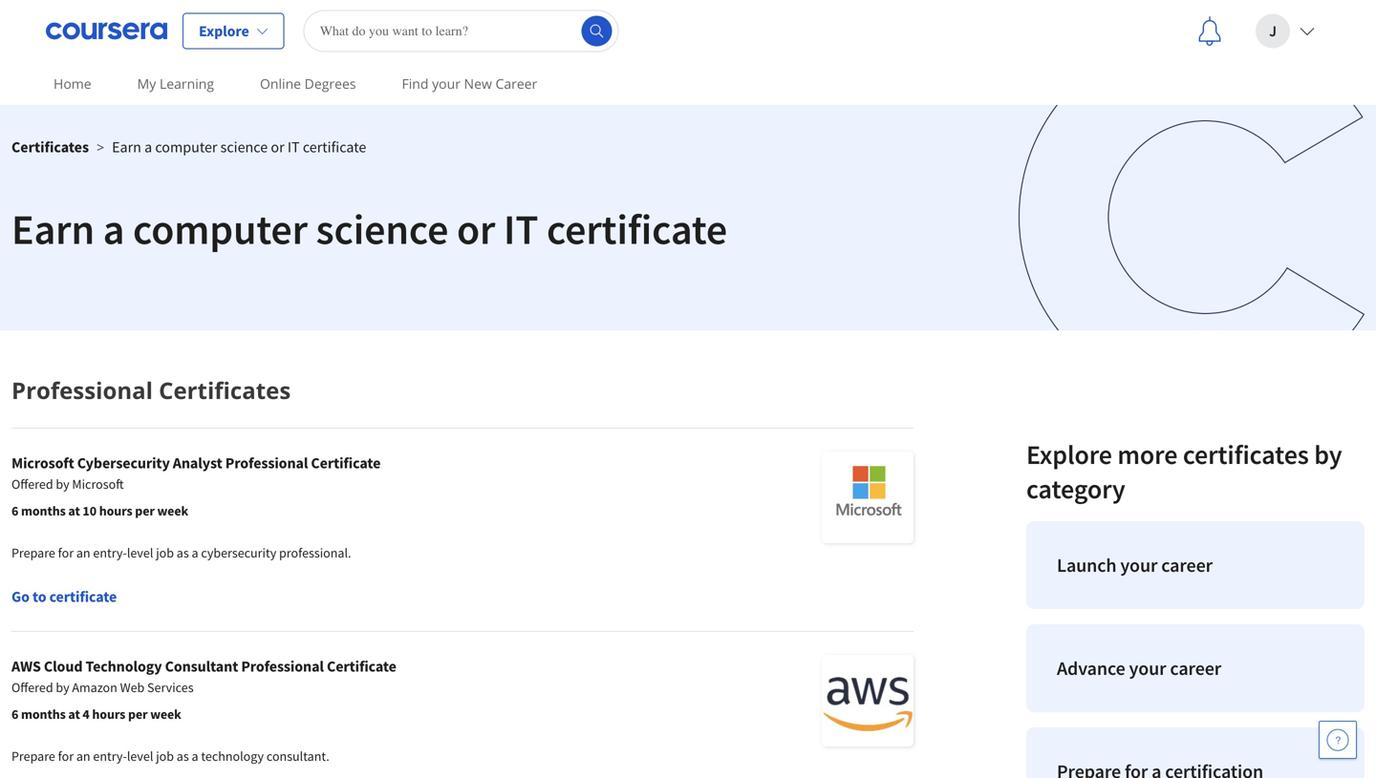 Task type: describe. For each thing, give the bounding box(es) containing it.
microsoft image
[[822, 452, 914, 544]]

as for analyst
[[177, 545, 189, 562]]

microsoft cybersecurity analyst professional certificate offered by microsoft 6 months at 10 hours per week
[[11, 454, 381, 520]]

explore more certificates by category
[[1026, 438, 1342, 506]]

0 vertical spatial computer
[[155, 138, 217, 157]]

level for technology
[[127, 748, 153, 766]]

your for find
[[432, 75, 461, 93]]

cloud
[[44, 658, 83, 677]]

aws
[[11, 658, 41, 677]]

technology
[[201, 748, 264, 766]]

for for cybersecurity
[[58, 545, 74, 562]]

months inside microsoft cybersecurity analyst professional certificate offered by microsoft 6 months at 10 hours per week
[[21, 503, 66, 520]]

consultant.
[[267, 748, 329, 766]]

coursera image
[[46, 16, 167, 46]]

analyst
[[173, 454, 222, 473]]

at inside microsoft cybersecurity analyst professional certificate offered by microsoft 6 months at 10 hours per week
[[68, 503, 80, 520]]

career for advance your career
[[1170, 657, 1222, 681]]

go
[[11, 588, 30, 607]]

prepare for an entry-level job as a technology consultant.
[[11, 748, 329, 766]]

months inside aws cloud technology consultant professional certificate offered by amazon web services 6 months at 4 hours per week
[[21, 706, 66, 724]]

>
[[97, 138, 104, 156]]

at inside aws cloud technology consultant professional certificate offered by amazon web services 6 months at 4 hours per week
[[68, 706, 80, 724]]

list containing launch your career
[[1019, 514, 1372, 779]]

per inside aws cloud technology consultant professional certificate offered by amazon web services 6 months at 4 hours per week
[[128, 706, 148, 724]]

consultant
[[165, 658, 238, 677]]

per inside microsoft cybersecurity analyst professional certificate offered by microsoft 6 months at 10 hours per week
[[135, 503, 155, 520]]

launch your career link
[[1026, 522, 1365, 610]]

job for analyst
[[156, 545, 174, 562]]

certificates > earn a computer science or it certificate
[[11, 138, 366, 157]]

entry- for cybersecurity
[[93, 545, 127, 562]]

a down ">" at top
[[103, 203, 125, 256]]

degrees
[[305, 75, 356, 93]]

j button
[[1241, 0, 1330, 62]]

1 vertical spatial earn
[[11, 203, 95, 256]]

week inside aws cloud technology consultant professional certificate offered by amazon web services 6 months at 4 hours per week
[[150, 706, 181, 724]]

to
[[32, 588, 46, 607]]

certificates link
[[11, 138, 89, 157]]

0 horizontal spatial it
[[288, 138, 300, 157]]

more
[[1118, 438, 1178, 472]]

cybersecurity
[[201, 545, 276, 562]]

by inside the explore more certificates by category
[[1314, 438, 1342, 472]]

prepare for microsoft
[[11, 545, 55, 562]]

find
[[402, 75, 429, 93]]

my
[[137, 75, 156, 93]]

certificates
[[1183, 438, 1309, 472]]

prepare for an entry-level job as a cybersecurity professional.
[[11, 545, 351, 562]]

prepare for aws
[[11, 748, 55, 766]]

web
[[120, 680, 145, 697]]

explore button
[[183, 13, 285, 49]]

0 horizontal spatial certificates
[[11, 138, 89, 157]]

0 vertical spatial earn
[[112, 138, 141, 157]]

online degrees link
[[252, 62, 364, 105]]

week inside microsoft cybersecurity analyst professional certificate offered by microsoft 6 months at 10 hours per week
[[157, 503, 188, 520]]

career
[[496, 75, 537, 93]]

0 vertical spatial professional
[[11, 375, 153, 406]]

0 vertical spatial microsoft
[[11, 454, 74, 473]]

a left cybersecurity
[[192, 545, 198, 562]]

services
[[147, 680, 194, 697]]

help center image
[[1327, 729, 1350, 752]]

offered inside aws cloud technology consultant professional certificate offered by amazon web services 6 months at 4 hours per week
[[11, 680, 53, 697]]

launch
[[1057, 554, 1117, 578]]

4
[[83, 706, 90, 724]]

aws cloud technology consultant professional certificate offered by amazon web services 6 months at 4 hours per week
[[11, 658, 397, 724]]

career for launch your career
[[1161, 554, 1213, 578]]

advance
[[1057, 657, 1126, 681]]

professional certificates
[[11, 375, 291, 406]]

professional inside aws cloud technology consultant professional certificate offered by amazon web services 6 months at 4 hours per week
[[241, 658, 324, 677]]

home
[[54, 75, 91, 93]]

professional inside microsoft cybersecurity analyst professional certificate offered by microsoft 6 months at 10 hours per week
[[225, 454, 308, 473]]



Task type: locate. For each thing, give the bounding box(es) containing it.
by inside aws cloud technology consultant professional certificate offered by amazon web services 6 months at 4 hours per week
[[56, 680, 69, 697]]

2 an from the top
[[76, 748, 90, 766]]

home link
[[46, 62, 99, 105]]

explore up category
[[1026, 438, 1112, 472]]

computer
[[155, 138, 217, 157], [133, 203, 308, 256]]

for down the amazon
[[58, 748, 74, 766]]

professional right consultant
[[241, 658, 324, 677]]

week
[[157, 503, 188, 520], [150, 706, 181, 724]]

level down microsoft cybersecurity analyst professional certificate offered by microsoft 6 months at 10 hours per week
[[127, 545, 153, 562]]

0 horizontal spatial or
[[271, 138, 284, 157]]

per down cybersecurity
[[135, 503, 155, 520]]

months left 4
[[21, 706, 66, 724]]

0 horizontal spatial certificate
[[49, 588, 117, 607]]

2 job from the top
[[156, 748, 174, 766]]

1 vertical spatial certificate
[[547, 203, 727, 256]]

at
[[68, 503, 80, 520], [68, 706, 80, 724]]

for for cloud
[[58, 748, 74, 766]]

or
[[271, 138, 284, 157], [457, 203, 495, 256]]

at left 4
[[68, 706, 80, 724]]

for up go to certificate
[[58, 545, 74, 562]]

technology
[[86, 658, 162, 677]]

a right ">" at top
[[144, 138, 152, 157]]

job
[[156, 545, 174, 562], [156, 748, 174, 766]]

advance your career link
[[1026, 625, 1365, 713]]

a
[[144, 138, 152, 157], [103, 203, 125, 256], [192, 545, 198, 562], [192, 748, 198, 766]]

your right find
[[432, 75, 461, 93]]

1 vertical spatial certificate
[[327, 658, 397, 677]]

6
[[11, 503, 18, 520], [11, 706, 18, 724]]

0 vertical spatial per
[[135, 503, 155, 520]]

0 vertical spatial as
[[177, 545, 189, 562]]

a left technology
[[192, 748, 198, 766]]

certificate
[[303, 138, 366, 157], [547, 203, 727, 256], [49, 588, 117, 607]]

0 vertical spatial at
[[68, 503, 80, 520]]

0 vertical spatial certificate
[[311, 454, 381, 473]]

1 an from the top
[[76, 545, 90, 562]]

1 horizontal spatial certificate
[[303, 138, 366, 157]]

months left 10
[[21, 503, 66, 520]]

1 horizontal spatial science
[[316, 203, 449, 256]]

0 vertical spatial prepare
[[11, 545, 55, 562]]

0 vertical spatial entry-
[[93, 545, 127, 562]]

6 inside microsoft cybersecurity analyst professional certificate offered by microsoft 6 months at 10 hours per week
[[11, 503, 18, 520]]

j
[[1269, 22, 1277, 41]]

list
[[1019, 514, 1372, 779]]

0 vertical spatial level
[[127, 545, 153, 562]]

hours right 4
[[92, 706, 125, 724]]

1 vertical spatial certificates
[[159, 375, 291, 406]]

professional
[[11, 375, 153, 406], [225, 454, 308, 473], [241, 658, 324, 677]]

1 offered from the top
[[11, 476, 53, 493]]

0 vertical spatial job
[[156, 545, 174, 562]]

1 entry- from the top
[[93, 545, 127, 562]]

as left technology
[[177, 748, 189, 766]]

an for cloud
[[76, 748, 90, 766]]

level for analyst
[[127, 545, 153, 562]]

0 horizontal spatial explore
[[199, 22, 249, 41]]

an for cybersecurity
[[76, 545, 90, 562]]

1 at from the top
[[68, 503, 80, 520]]

1 vertical spatial entry-
[[93, 748, 127, 766]]

1 vertical spatial 6
[[11, 706, 18, 724]]

0 vertical spatial hours
[[99, 503, 132, 520]]

your for advance
[[1129, 657, 1167, 681]]

hours right 10
[[99, 503, 132, 520]]

0 horizontal spatial earn
[[11, 203, 95, 256]]

1 vertical spatial for
[[58, 748, 74, 766]]

launch your career
[[1057, 554, 1213, 578]]

your for launch
[[1121, 554, 1158, 578]]

computer down learning
[[155, 138, 217, 157]]

2 vertical spatial certificate
[[49, 588, 117, 607]]

explore inside the explore more certificates by category
[[1026, 438, 1112, 472]]

microsoft
[[11, 454, 74, 473], [72, 476, 124, 493]]

0 vertical spatial or
[[271, 138, 284, 157]]

week down services
[[150, 706, 181, 724]]

1 for from the top
[[58, 545, 74, 562]]

2 months from the top
[[21, 706, 66, 724]]

1 vertical spatial professional
[[225, 454, 308, 473]]

category
[[1026, 473, 1126, 506]]

hours inside aws cloud technology consultant professional certificate offered by amazon web services 6 months at 4 hours per week
[[92, 706, 125, 724]]

0 vertical spatial your
[[432, 75, 461, 93]]

per down web
[[128, 706, 148, 724]]

your right advance
[[1129, 657, 1167, 681]]

0 horizontal spatial science
[[220, 138, 268, 157]]

as left cybersecurity
[[177, 545, 189, 562]]

1 vertical spatial microsoft
[[72, 476, 124, 493]]

my learning link
[[130, 62, 222, 105]]

0 vertical spatial offered
[[11, 476, 53, 493]]

entry-
[[93, 545, 127, 562], [93, 748, 127, 766]]

earn a computer science or it certificate
[[11, 203, 727, 256]]

week up "prepare for an entry-level job as a cybersecurity professional." at bottom left
[[157, 503, 188, 520]]

at left 10
[[68, 503, 80, 520]]

your right launch at the right of the page
[[1121, 554, 1158, 578]]

entry- down the amazon
[[93, 748, 127, 766]]

1 vertical spatial your
[[1121, 554, 1158, 578]]

1 vertical spatial or
[[457, 203, 495, 256]]

2 vertical spatial by
[[56, 680, 69, 697]]

amazon
[[72, 680, 117, 697]]

prepare
[[11, 545, 55, 562], [11, 748, 55, 766]]

2 prepare from the top
[[11, 748, 55, 766]]

science
[[220, 138, 268, 157], [316, 203, 449, 256]]

explore up learning
[[199, 22, 249, 41]]

learning
[[160, 75, 214, 93]]

earn right ">" at top
[[112, 138, 141, 157]]

None search field
[[304, 10, 619, 52]]

2 level from the top
[[127, 748, 153, 766]]

2 offered from the top
[[11, 680, 53, 697]]

0 vertical spatial it
[[288, 138, 300, 157]]

1 vertical spatial job
[[156, 748, 174, 766]]

per
[[135, 503, 155, 520], [128, 706, 148, 724]]

0 vertical spatial for
[[58, 545, 74, 562]]

6 left 10
[[11, 503, 18, 520]]

it
[[288, 138, 300, 157], [504, 203, 538, 256]]

10
[[83, 503, 97, 520]]

explore for explore more certificates by category
[[1026, 438, 1112, 472]]

job down microsoft cybersecurity analyst professional certificate offered by microsoft 6 months at 10 hours per week
[[156, 545, 174, 562]]

0 vertical spatial science
[[220, 138, 268, 157]]

certificates left ">" at top
[[11, 138, 89, 157]]

prepare up 'to'
[[11, 545, 55, 562]]

my learning
[[137, 75, 214, 93]]

1 vertical spatial computer
[[133, 203, 308, 256]]

amazon web services image
[[822, 656, 914, 747]]

certificates
[[11, 138, 89, 157], [159, 375, 291, 406]]

1 prepare from the top
[[11, 545, 55, 562]]

an down 4
[[76, 748, 90, 766]]

explore inside dropdown button
[[199, 22, 249, 41]]

entry- down 10
[[93, 545, 127, 562]]

by inside microsoft cybersecurity analyst professional certificate offered by microsoft 6 months at 10 hours per week
[[56, 476, 69, 493]]

online
[[260, 75, 301, 93]]

0 vertical spatial week
[[157, 503, 188, 520]]

earn a computer science or it certificate link
[[112, 138, 366, 157]]

certificate
[[311, 454, 381, 473], [327, 658, 397, 677]]

certificate inside aws cloud technology consultant professional certificate offered by amazon web services 6 months at 4 hours per week
[[327, 658, 397, 677]]

advance your career
[[1057, 657, 1222, 681]]

1 vertical spatial explore
[[1026, 438, 1112, 472]]

2 horizontal spatial certificate
[[547, 203, 727, 256]]

professional right analyst
[[225, 454, 308, 473]]

1 vertical spatial an
[[76, 748, 90, 766]]

find your new career
[[402, 75, 537, 93]]

1 level from the top
[[127, 545, 153, 562]]

2 6 from the top
[[11, 706, 18, 724]]

certificate inside microsoft cybersecurity analyst professional certificate offered by microsoft 6 months at 10 hours per week
[[311, 454, 381, 473]]

hours inside microsoft cybersecurity analyst professional certificate offered by microsoft 6 months at 10 hours per week
[[99, 503, 132, 520]]

professional.
[[279, 545, 351, 562]]

level down web
[[127, 748, 153, 766]]

as for technology
[[177, 748, 189, 766]]

0 vertical spatial 6
[[11, 503, 18, 520]]

by
[[1314, 438, 1342, 472], [56, 476, 69, 493], [56, 680, 69, 697]]

as
[[177, 545, 189, 562], [177, 748, 189, 766]]

1 months from the top
[[21, 503, 66, 520]]

1 vertical spatial at
[[68, 706, 80, 724]]

1 vertical spatial science
[[316, 203, 449, 256]]

1 horizontal spatial it
[[504, 203, 538, 256]]

1 horizontal spatial earn
[[112, 138, 141, 157]]

offered
[[11, 476, 53, 493], [11, 680, 53, 697]]

hours
[[99, 503, 132, 520], [92, 706, 125, 724]]

for
[[58, 545, 74, 562], [58, 748, 74, 766]]

explore
[[199, 22, 249, 41], [1026, 438, 1112, 472]]

job for technology
[[156, 748, 174, 766]]

find your new career link
[[394, 62, 545, 105]]

2 as from the top
[[177, 748, 189, 766]]

new
[[464, 75, 492, 93]]

0 vertical spatial an
[[76, 545, 90, 562]]

professional up cybersecurity
[[11, 375, 153, 406]]

0 vertical spatial months
[[21, 503, 66, 520]]

go to certificate
[[11, 588, 117, 607]]

certificates up analyst
[[159, 375, 291, 406]]

1 horizontal spatial or
[[457, 203, 495, 256]]

2 entry- from the top
[[93, 748, 127, 766]]

job left technology
[[156, 748, 174, 766]]

offered inside microsoft cybersecurity analyst professional certificate offered by microsoft 6 months at 10 hours per week
[[11, 476, 53, 493]]

1 vertical spatial week
[[150, 706, 181, 724]]

1 vertical spatial per
[[128, 706, 148, 724]]

6 inside aws cloud technology consultant professional certificate offered by amazon web services 6 months at 4 hours per week
[[11, 706, 18, 724]]

1 vertical spatial by
[[56, 476, 69, 493]]

microsoft up 10
[[72, 476, 124, 493]]

1 vertical spatial level
[[127, 748, 153, 766]]

2 at from the top
[[68, 706, 80, 724]]

1 vertical spatial it
[[504, 203, 538, 256]]

1 vertical spatial offered
[[11, 680, 53, 697]]

1 vertical spatial prepare
[[11, 748, 55, 766]]

6 down aws
[[11, 706, 18, 724]]

2 vertical spatial professional
[[241, 658, 324, 677]]

computer down the earn a computer science or it certificate link
[[133, 203, 308, 256]]

cybersecurity
[[77, 454, 170, 473]]

2 for from the top
[[58, 748, 74, 766]]

0 vertical spatial by
[[1314, 438, 1342, 472]]

0 vertical spatial certificates
[[11, 138, 89, 157]]

online degrees
[[260, 75, 356, 93]]

prepare down aws
[[11, 748, 55, 766]]

explore for explore
[[199, 22, 249, 41]]

career
[[1161, 554, 1213, 578], [1170, 657, 1222, 681]]

an down 10
[[76, 545, 90, 562]]

earn down certificates link
[[11, 203, 95, 256]]

your
[[432, 75, 461, 93], [1121, 554, 1158, 578], [1129, 657, 1167, 681]]

1 as from the top
[[177, 545, 189, 562]]

months
[[21, 503, 66, 520], [21, 706, 66, 724]]

1 horizontal spatial explore
[[1026, 438, 1112, 472]]

1 vertical spatial hours
[[92, 706, 125, 724]]

1 vertical spatial as
[[177, 748, 189, 766]]

1 job from the top
[[156, 545, 174, 562]]

What do you want to learn? text field
[[304, 10, 619, 52]]

0 vertical spatial career
[[1161, 554, 1213, 578]]

1 vertical spatial career
[[1170, 657, 1222, 681]]

1 vertical spatial months
[[21, 706, 66, 724]]

0 vertical spatial explore
[[199, 22, 249, 41]]

0 vertical spatial certificate
[[303, 138, 366, 157]]

microsoft left cybersecurity
[[11, 454, 74, 473]]

1 6 from the top
[[11, 503, 18, 520]]

level
[[127, 545, 153, 562], [127, 748, 153, 766]]

1 horizontal spatial certificates
[[159, 375, 291, 406]]

entry- for cloud
[[93, 748, 127, 766]]

an
[[76, 545, 90, 562], [76, 748, 90, 766]]

2 vertical spatial your
[[1129, 657, 1167, 681]]

earn
[[112, 138, 141, 157], [11, 203, 95, 256]]



Task type: vqa. For each thing, say whether or not it's contained in the screenshot.
middle Content
no



